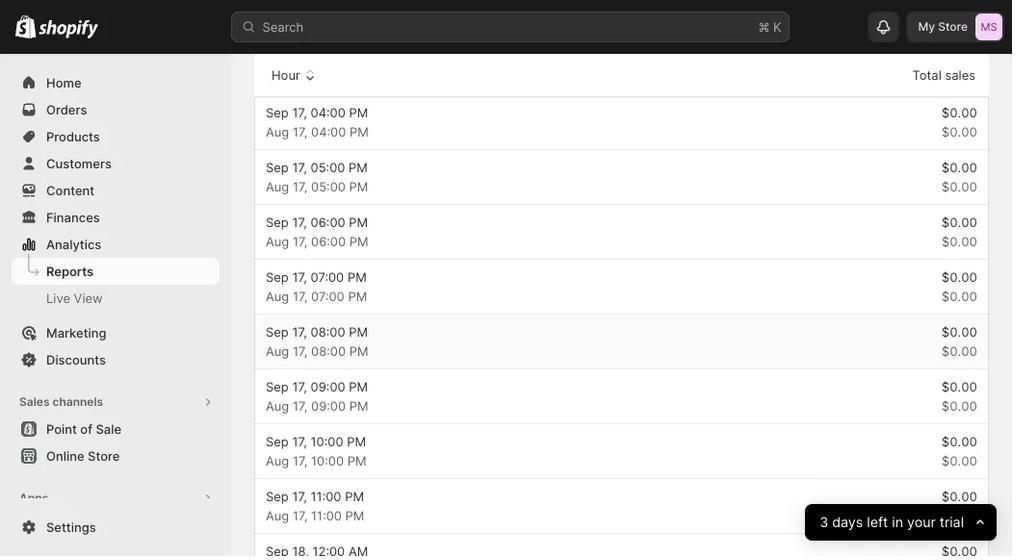 Task type: vqa. For each thing, say whether or not it's contained in the screenshot.


Task type: locate. For each thing, give the bounding box(es) containing it.
09:00 up sep 17, 10:00 pm aug 17, 10:00 pm
[[311, 399, 346, 414]]

aug inside the sep 17, 05:00 pm aug 17, 05:00 pm
[[266, 179, 289, 194]]

3 $0.00 $0.00 from the top
[[942, 160, 978, 194]]

17,
[[293, 14, 308, 29], [292, 50, 307, 65], [293, 69, 308, 84], [292, 105, 307, 120], [293, 124, 308, 139], [292, 160, 307, 175], [293, 179, 308, 194], [292, 215, 307, 230], [293, 234, 308, 249], [292, 270, 307, 285], [293, 289, 308, 304], [292, 325, 307, 340], [293, 344, 308, 359], [292, 380, 307, 395], [293, 399, 308, 414], [292, 434, 307, 449], [293, 454, 308, 469], [292, 489, 307, 504], [293, 509, 308, 524]]

1 $0.00 from the top
[[942, 14, 978, 29]]

store for online store
[[88, 449, 120, 464]]

4 aug from the top
[[266, 179, 289, 194]]

0 vertical spatial store
[[939, 20, 968, 34]]

aug 17, 02:00 pm
[[266, 14, 368, 29]]

1 $0.00 $0.00 from the top
[[942, 50, 978, 84]]

settings
[[46, 520, 96, 535]]

2 $0.00 $0.00 from the top
[[942, 105, 978, 139]]

0 vertical spatial 05:00
[[311, 160, 345, 175]]

0 vertical spatial 03:00
[[311, 50, 346, 65]]

your
[[907, 515, 936, 531]]

aug up sep 17, 09:00 pm aug 17, 09:00 pm
[[266, 344, 289, 359]]

aug up sep 17, 11:00 pm aug 17, 11:00 pm
[[266, 454, 289, 469]]

aug for sep 17, 10:00 pm aug 17, 10:00 pm
[[266, 454, 289, 469]]

9 sep from the top
[[266, 489, 289, 504]]

marketing link
[[12, 320, 220, 347]]

customers link
[[12, 150, 220, 177]]

$0.00 $0.00 for aug 17, 08:00 pm
[[942, 325, 978, 359]]

sep down "sep 17, 06:00 pm aug 17, 06:00 pm"
[[266, 270, 289, 285]]

aug for sep 17, 04:00 pm aug 17, 04:00 pm
[[266, 124, 289, 139]]

7 sep from the top
[[266, 380, 289, 395]]

sep inside sep 17, 09:00 pm aug 17, 09:00 pm
[[266, 380, 289, 395]]

sep down sep 17, 04:00 pm aug 17, 04:00 pm
[[266, 160, 289, 175]]

sep for sep 17, 09:00 pm aug 17, 09:00 pm
[[266, 380, 289, 395]]

05:00
[[311, 160, 345, 175], [311, 179, 346, 194]]

3 17, from the top
[[293, 69, 308, 84]]

8 aug from the top
[[266, 399, 289, 414]]

14 17, from the top
[[292, 380, 307, 395]]

$0.00 $0.00 for aug 17, 04:00 pm
[[942, 105, 978, 139]]

sep for sep 17, 03:00 pm aug 17, 03:00 pm
[[266, 50, 289, 65]]

03:00 right hour
[[311, 69, 346, 84]]

sep up hour
[[266, 50, 289, 65]]

aug inside sep 17, 09:00 pm aug 17, 09:00 pm
[[266, 399, 289, 414]]

sep inside sep 17, 10:00 pm aug 17, 10:00 pm
[[266, 434, 289, 449]]

pm
[[349, 14, 368, 29], [349, 50, 368, 65], [350, 69, 369, 84], [349, 105, 368, 120], [350, 124, 369, 139], [349, 160, 368, 175], [349, 179, 368, 194], [349, 215, 368, 230], [349, 234, 369, 249], [348, 270, 367, 285], [348, 289, 367, 304], [349, 325, 368, 340], [349, 344, 369, 359], [349, 380, 368, 395], [349, 399, 369, 414], [347, 434, 366, 449], [347, 454, 367, 469], [345, 489, 364, 504], [345, 509, 365, 524]]

0 horizontal spatial store
[[88, 449, 120, 464]]

1 vertical spatial store
[[88, 449, 120, 464]]

aug up sep 17, 07:00 pm aug 17, 07:00 pm
[[266, 234, 289, 249]]

total
[[913, 67, 942, 82]]

2 17, from the top
[[292, 50, 307, 65]]

channels
[[52, 395, 103, 409]]

sep down sep 17, 08:00 pm aug 17, 08:00 pm
[[266, 380, 289, 395]]

1 vertical spatial 08:00
[[311, 344, 346, 359]]

9 17, from the top
[[293, 234, 308, 249]]

8 $0.00 $0.00 from the top
[[942, 434, 978, 469]]

04:00 up the sep 17, 05:00 pm aug 17, 05:00 pm
[[311, 124, 346, 139]]

07:00
[[311, 270, 344, 285], [311, 289, 345, 304]]

finances link
[[12, 204, 220, 231]]

0 vertical spatial 04:00
[[311, 105, 346, 120]]

$0.00
[[942, 14, 978, 29], [942, 50, 978, 65], [942, 69, 978, 84], [942, 105, 978, 120], [942, 124, 978, 139], [942, 160, 978, 175], [942, 179, 978, 194], [942, 215, 978, 230], [942, 234, 978, 249], [942, 270, 978, 285], [942, 289, 978, 304], [942, 325, 978, 340], [942, 344, 978, 359], [942, 380, 978, 395], [942, 399, 978, 414], [942, 434, 978, 449], [942, 454, 978, 469], [942, 489, 978, 504], [942, 509, 978, 524]]

in
[[892, 515, 903, 531]]

05:00 up "sep 17, 06:00 pm aug 17, 06:00 pm"
[[311, 179, 346, 194]]

10:00 down sep 17, 09:00 pm aug 17, 09:00 pm
[[311, 434, 344, 449]]

aug up sep 17, 08:00 pm aug 17, 08:00 pm
[[266, 289, 289, 304]]

1 horizontal spatial store
[[939, 20, 968, 34]]

sep inside sep 17, 04:00 pm aug 17, 04:00 pm
[[266, 105, 289, 120]]

point of sale
[[46, 422, 121, 437]]

08:00 down sep 17, 07:00 pm aug 17, 07:00 pm
[[311, 325, 345, 340]]

08:00
[[311, 325, 345, 340], [311, 344, 346, 359]]

04:00
[[311, 105, 346, 120], [311, 124, 346, 139]]

9 aug from the top
[[266, 454, 289, 469]]

19 17, from the top
[[293, 509, 308, 524]]

trial
[[940, 515, 964, 531]]

settings link
[[12, 514, 220, 541]]

1 sep from the top
[[266, 50, 289, 65]]

aug for sep 17, 03:00 pm aug 17, 03:00 pm
[[266, 69, 289, 84]]

03:00
[[311, 50, 346, 65], [311, 69, 346, 84]]

marketing
[[46, 326, 106, 341]]

aug inside "sep 17, 06:00 pm aug 17, 06:00 pm"
[[266, 234, 289, 249]]

7 aug from the top
[[266, 344, 289, 359]]

analytics
[[46, 237, 101, 252]]

k
[[774, 19, 782, 34]]

sep down sep 17, 07:00 pm aug 17, 07:00 pm
[[266, 325, 289, 340]]

6 sep from the top
[[266, 325, 289, 340]]

1 vertical spatial 06:00
[[311, 234, 346, 249]]

sep for sep 17, 04:00 pm aug 17, 04:00 pm
[[266, 105, 289, 120]]

3 aug from the top
[[266, 124, 289, 139]]

analytics link
[[12, 231, 220, 258]]

add apps
[[46, 518, 103, 533]]

5 17, from the top
[[293, 124, 308, 139]]

aug inside sep 17, 07:00 pm aug 17, 07:00 pm
[[266, 289, 289, 304]]

content link
[[12, 177, 220, 204]]

sales channels button
[[12, 389, 220, 416]]

5 aug from the top
[[266, 234, 289, 249]]

aug
[[266, 14, 289, 29], [266, 69, 289, 84], [266, 124, 289, 139], [266, 179, 289, 194], [266, 234, 289, 249], [266, 289, 289, 304], [266, 344, 289, 359], [266, 399, 289, 414], [266, 454, 289, 469], [266, 509, 289, 524]]

13 17, from the top
[[293, 344, 308, 359]]

4 sep from the top
[[266, 215, 289, 230]]

sep inside sep 17, 03:00 pm aug 17, 03:00 pm
[[266, 50, 289, 65]]

11:00
[[311, 489, 342, 504], [311, 509, 342, 524]]

sep inside sep 17, 07:00 pm aug 17, 07:00 pm
[[266, 270, 289, 285]]

5 $0.00 $0.00 from the top
[[942, 270, 978, 304]]

sep inside sep 17, 08:00 pm aug 17, 08:00 pm
[[266, 325, 289, 340]]

14 $0.00 from the top
[[942, 380, 978, 395]]

1 vertical spatial 05:00
[[311, 179, 346, 194]]

4 17, from the top
[[292, 105, 307, 120]]

07:00 up sep 17, 08:00 pm aug 17, 08:00 pm
[[311, 289, 345, 304]]

view
[[74, 291, 103, 306]]

point of sale link
[[12, 416, 220, 443]]

sep inside the sep 17, 05:00 pm aug 17, 05:00 pm
[[266, 160, 289, 175]]

aug inside sep 17, 10:00 pm aug 17, 10:00 pm
[[266, 454, 289, 469]]

live view
[[46, 291, 103, 306]]

store down the sale
[[88, 449, 120, 464]]

10:00 up sep 17, 11:00 pm aug 17, 11:00 pm
[[311, 454, 344, 469]]

add
[[46, 518, 71, 533]]

⌘
[[759, 19, 770, 34]]

point of sale button
[[0, 416, 231, 443]]

sep down hour
[[266, 105, 289, 120]]

07:00 down "sep 17, 06:00 pm aug 17, 06:00 pm"
[[311, 270, 344, 285]]

aug up "sep 17, 06:00 pm aug 17, 06:00 pm"
[[266, 179, 289, 194]]

my store image
[[976, 13, 1003, 40]]

sep 17, 04:00 pm aug 17, 04:00 pm
[[266, 105, 369, 139]]

8 17, from the top
[[292, 215, 307, 230]]

5 sep from the top
[[266, 270, 289, 285]]

2 aug from the top
[[266, 69, 289, 84]]

09:00 down sep 17, 08:00 pm aug 17, 08:00 pm
[[311, 380, 346, 395]]

aug inside sep 17, 11:00 pm aug 17, 11:00 pm
[[266, 509, 289, 524]]

13 $0.00 from the top
[[942, 344, 978, 359]]

total sales button
[[891, 57, 979, 93]]

1 vertical spatial 10:00
[[311, 454, 344, 469]]

orders link
[[12, 96, 220, 123]]

10:00
[[311, 434, 344, 449], [311, 454, 344, 469]]

2 sep from the top
[[266, 105, 289, 120]]

hour
[[272, 67, 300, 82]]

sep 17, 06:00 pm aug 17, 06:00 pm
[[266, 215, 369, 249]]

discounts
[[46, 353, 106, 368]]

10 $0.00 from the top
[[942, 270, 978, 285]]

06:00 up sep 17, 07:00 pm aug 17, 07:00 pm
[[311, 234, 346, 249]]

3
[[820, 515, 829, 531]]

06:00
[[311, 215, 346, 230], [311, 234, 346, 249]]

6 17, from the top
[[292, 160, 307, 175]]

customers
[[46, 156, 112, 171]]

7 $0.00 $0.00 from the top
[[942, 380, 978, 414]]

05:00 down sep 17, 04:00 pm aug 17, 04:00 pm
[[311, 160, 345, 175]]

sep inside sep 17, 11:00 pm aug 17, 11:00 pm
[[266, 489, 289, 504]]

sales channels
[[19, 395, 103, 409]]

1 aug from the top
[[266, 14, 289, 29]]

sep for sep 17, 05:00 pm aug 17, 05:00 pm
[[266, 160, 289, 175]]

left
[[867, 515, 888, 531]]

aug inside sep 17, 08:00 pm aug 17, 08:00 pm
[[266, 344, 289, 359]]

store right my
[[939, 20, 968, 34]]

12 17, from the top
[[292, 325, 307, 340]]

$0.00 $0.00
[[942, 50, 978, 84], [942, 105, 978, 139], [942, 160, 978, 194], [942, 215, 978, 249], [942, 270, 978, 304], [942, 325, 978, 359], [942, 380, 978, 414], [942, 434, 978, 469], [942, 489, 978, 524]]

aug down sep 17, 10:00 pm aug 17, 10:00 pm
[[266, 509, 289, 524]]

03:00 down 02:00
[[311, 50, 346, 65]]

sep 17, 10:00 pm aug 17, 10:00 pm
[[266, 434, 367, 469]]

aug inside sep 17, 04:00 pm aug 17, 04:00 pm
[[266, 124, 289, 139]]

10 aug from the top
[[266, 509, 289, 524]]

sep down sep 17, 10:00 pm aug 17, 10:00 pm
[[266, 489, 289, 504]]

3 sep from the top
[[266, 160, 289, 175]]

4 $0.00 $0.00 from the top
[[942, 215, 978, 249]]

sep inside "sep 17, 06:00 pm aug 17, 06:00 pm"
[[266, 215, 289, 230]]

store
[[939, 20, 968, 34], [88, 449, 120, 464]]

06:00 down the sep 17, 05:00 pm aug 17, 05:00 pm
[[311, 215, 346, 230]]

my
[[919, 20, 936, 34]]

aug up sep 17, 10:00 pm aug 17, 10:00 pm
[[266, 399, 289, 414]]

1 vertical spatial 07:00
[[311, 289, 345, 304]]

6 aug from the top
[[266, 289, 289, 304]]

sep 17, 03:00 pm aug 17, 03:00 pm
[[266, 50, 369, 84]]

aug down hour
[[266, 124, 289, 139]]

days
[[832, 515, 863, 531]]

my store
[[919, 20, 968, 34]]

8 sep from the top
[[266, 434, 289, 449]]

1 vertical spatial 04:00
[[311, 124, 346, 139]]

08:00 up sep 17, 09:00 pm aug 17, 09:00 pm
[[311, 344, 346, 359]]

add apps button
[[12, 513, 220, 540]]

09:00
[[311, 380, 346, 395], [311, 399, 346, 414]]

sep 17, 09:00 pm aug 17, 09:00 pm
[[266, 380, 369, 414]]

aug for sep 17, 05:00 pm aug 17, 05:00 pm
[[266, 179, 289, 194]]

19 $0.00 from the top
[[942, 509, 978, 524]]

online
[[46, 449, 84, 464]]

sep
[[266, 50, 289, 65], [266, 105, 289, 120], [266, 160, 289, 175], [266, 215, 289, 230], [266, 270, 289, 285], [266, 325, 289, 340], [266, 380, 289, 395], [266, 434, 289, 449], [266, 489, 289, 504]]

point
[[46, 422, 77, 437]]

aug down search
[[266, 69, 289, 84]]

$0.00 $0.00 for aug 17, 10:00 pm
[[942, 434, 978, 469]]

shopify image
[[39, 20, 98, 39]]

9 $0.00 $0.00 from the top
[[942, 489, 978, 524]]

aug left 02:00
[[266, 14, 289, 29]]

6 $0.00 $0.00 from the top
[[942, 325, 978, 359]]

of
[[80, 422, 92, 437]]

store inside button
[[88, 449, 120, 464]]

sep down sep 17, 09:00 pm aug 17, 09:00 pm
[[266, 434, 289, 449]]

reports link
[[12, 258, 220, 285]]

sep down the sep 17, 05:00 pm aug 17, 05:00 pm
[[266, 215, 289, 230]]

1 vertical spatial 09:00
[[311, 399, 346, 414]]

18 $0.00 from the top
[[942, 489, 978, 504]]

0 vertical spatial 08:00
[[311, 325, 345, 340]]

3 days left in your trial button
[[805, 505, 997, 541]]

04:00 down sep 17, 03:00 pm aug 17, 03:00 pm
[[311, 105, 346, 120]]

sep for sep 17, 11:00 pm aug 17, 11:00 pm
[[266, 489, 289, 504]]

aug inside sep 17, 03:00 pm aug 17, 03:00 pm
[[266, 69, 289, 84]]



Task type: describe. For each thing, give the bounding box(es) containing it.
10 17, from the top
[[292, 270, 307, 285]]

⌘ k
[[759, 19, 782, 34]]

content
[[46, 183, 95, 198]]

0 vertical spatial 11:00
[[311, 489, 342, 504]]

$0.00 $0.00 for aug 17, 09:00 pm
[[942, 380, 978, 414]]

12 $0.00 from the top
[[942, 325, 978, 340]]

sep for sep 17, 06:00 pm aug 17, 06:00 pm
[[266, 215, 289, 230]]

store for my store
[[939, 20, 968, 34]]

1 17, from the top
[[293, 14, 308, 29]]

aug for sep 17, 08:00 pm aug 17, 08:00 pm
[[266, 344, 289, 359]]

$0.00 $0.00 for aug 17, 07:00 pm
[[942, 270, 978, 304]]

aug for sep 17, 09:00 pm aug 17, 09:00 pm
[[266, 399, 289, 414]]

15 17, from the top
[[293, 399, 308, 414]]

orders
[[46, 102, 87, 117]]

sales
[[19, 395, 50, 409]]

total sales
[[913, 67, 976, 82]]

online store button
[[0, 443, 231, 470]]

$0.00 $0.00 for aug 17, 03:00 pm
[[942, 50, 978, 84]]

9 $0.00 from the top
[[942, 234, 978, 249]]

3 days left in your trial
[[820, 515, 964, 531]]

16 $0.00 from the top
[[942, 434, 978, 449]]

0 vertical spatial 10:00
[[311, 434, 344, 449]]

7 17, from the top
[[293, 179, 308, 194]]

sep for sep 17, 08:00 pm aug 17, 08:00 pm
[[266, 325, 289, 340]]

17 17, from the top
[[293, 454, 308, 469]]

15 $0.00 from the top
[[942, 399, 978, 414]]

17 $0.00 from the top
[[942, 454, 978, 469]]

sep 17, 08:00 pm aug 17, 08:00 pm
[[266, 325, 369, 359]]

8 $0.00 from the top
[[942, 215, 978, 230]]

apps
[[74, 518, 103, 533]]

1 vertical spatial 03:00
[[311, 69, 346, 84]]

$0.00 $0.00 for aug 17, 11:00 pm
[[942, 489, 978, 524]]

5 $0.00 from the top
[[942, 124, 978, 139]]

sep 17, 05:00 pm aug 17, 05:00 pm
[[266, 160, 368, 194]]

6 $0.00 from the top
[[942, 160, 978, 175]]

sale
[[96, 422, 121, 437]]

11 $0.00 from the top
[[942, 289, 978, 304]]

0 vertical spatial 09:00
[[311, 380, 346, 395]]

home
[[46, 75, 82, 90]]

shopify image
[[15, 15, 36, 38]]

$0.00 $0.00 for aug 17, 05:00 pm
[[942, 160, 978, 194]]

aug for sep 17, 11:00 pm aug 17, 11:00 pm
[[266, 509, 289, 524]]

hour button
[[269, 57, 323, 93]]

sep 17, 07:00 pm aug 17, 07:00 pm
[[266, 270, 367, 304]]

0 vertical spatial 06:00
[[311, 215, 346, 230]]

2 $0.00 from the top
[[942, 50, 978, 65]]

discounts link
[[12, 347, 220, 374]]

sep 17, 11:00 pm aug 17, 11:00 pm
[[266, 489, 365, 524]]

products
[[46, 129, 100, 144]]

online store
[[46, 449, 120, 464]]

11 17, from the top
[[293, 289, 308, 304]]

3 $0.00 from the top
[[942, 69, 978, 84]]

aug for sep 17, 06:00 pm aug 17, 06:00 pm
[[266, 234, 289, 249]]

sep for sep 17, 10:00 pm aug 17, 10:00 pm
[[266, 434, 289, 449]]

online store link
[[12, 443, 220, 470]]

apps
[[19, 492, 48, 506]]

02:00
[[311, 14, 346, 29]]

sep for sep 17, 07:00 pm aug 17, 07:00 pm
[[266, 270, 289, 285]]

1 vertical spatial 11:00
[[311, 509, 342, 524]]

4 $0.00 from the top
[[942, 105, 978, 120]]

0 vertical spatial 07:00
[[311, 270, 344, 285]]

$0.00 $0.00 for aug 17, 06:00 pm
[[942, 215, 978, 249]]

live view link
[[12, 285, 220, 312]]

16 17, from the top
[[292, 434, 307, 449]]

products link
[[12, 123, 220, 150]]

live
[[46, 291, 70, 306]]

18 17, from the top
[[292, 489, 307, 504]]

reports
[[46, 264, 93, 279]]

home link
[[12, 69, 220, 96]]

aug for sep 17, 07:00 pm aug 17, 07:00 pm
[[266, 289, 289, 304]]

sales
[[945, 67, 976, 82]]

7 $0.00 from the top
[[942, 179, 978, 194]]

search
[[263, 19, 304, 34]]

finances
[[46, 210, 100, 225]]

apps button
[[12, 486, 220, 513]]



